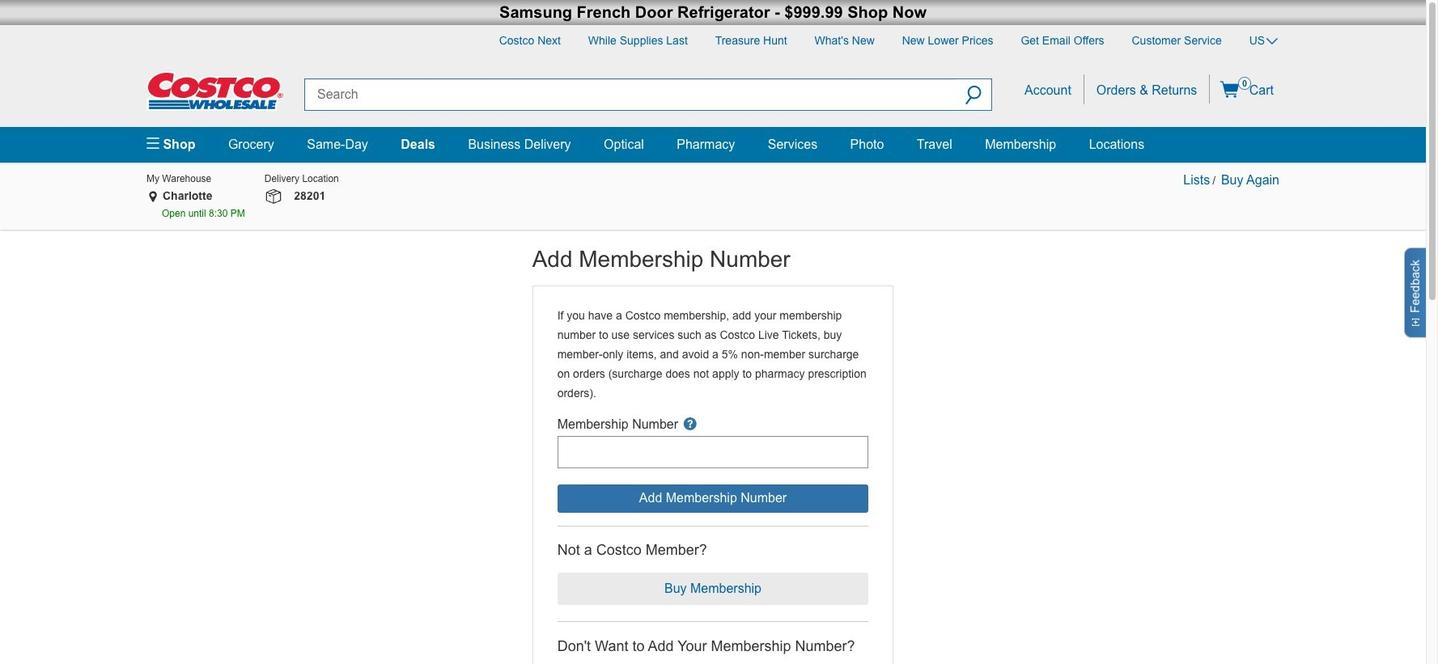 Task type: locate. For each thing, give the bounding box(es) containing it.
main element
[[147, 127, 1280, 163]]

costco us homepage image
[[147, 71, 284, 111]]

None button
[[558, 485, 869, 513], [558, 573, 869, 606], [558, 485, 869, 513], [558, 573, 869, 606]]

search image
[[966, 85, 982, 107]]

None telephone field
[[558, 437, 869, 469]]



Task type: vqa. For each thing, say whether or not it's contained in the screenshot.
PRICE
no



Task type: describe. For each thing, give the bounding box(es) containing it.
help image
[[684, 418, 697, 432]]

Search text field
[[304, 78, 956, 111]]

Search text field
[[304, 78, 956, 111]]



